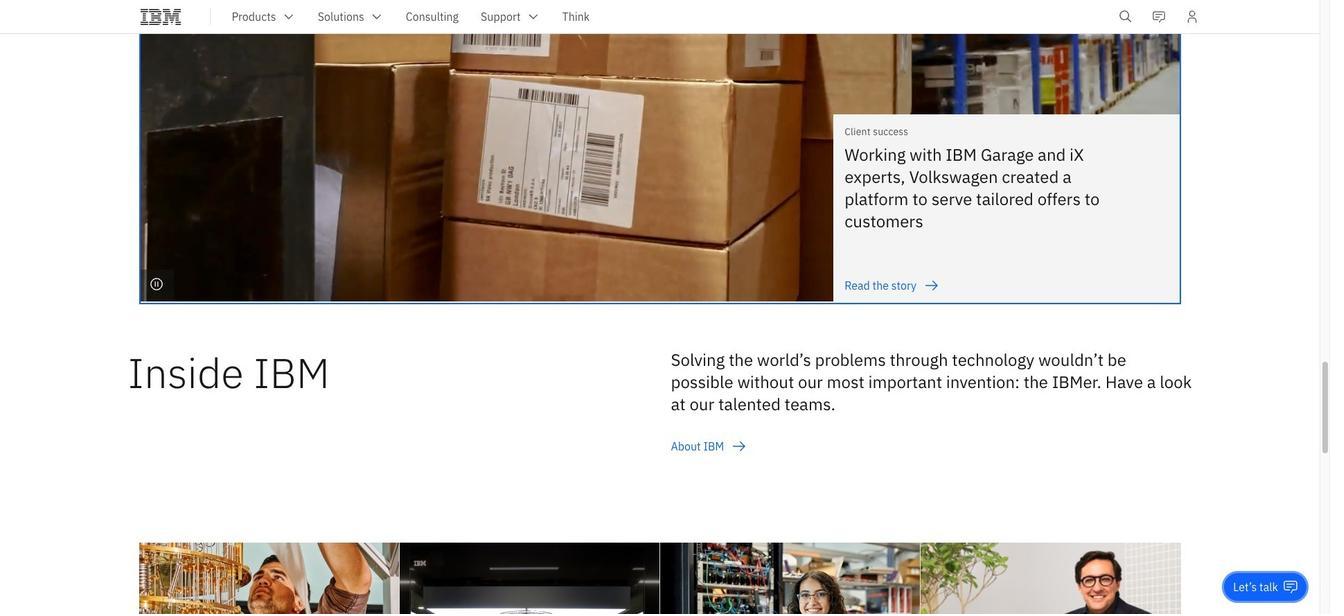 Task type: locate. For each thing, give the bounding box(es) containing it.
let's talk element
[[1234, 579, 1279, 595]]



